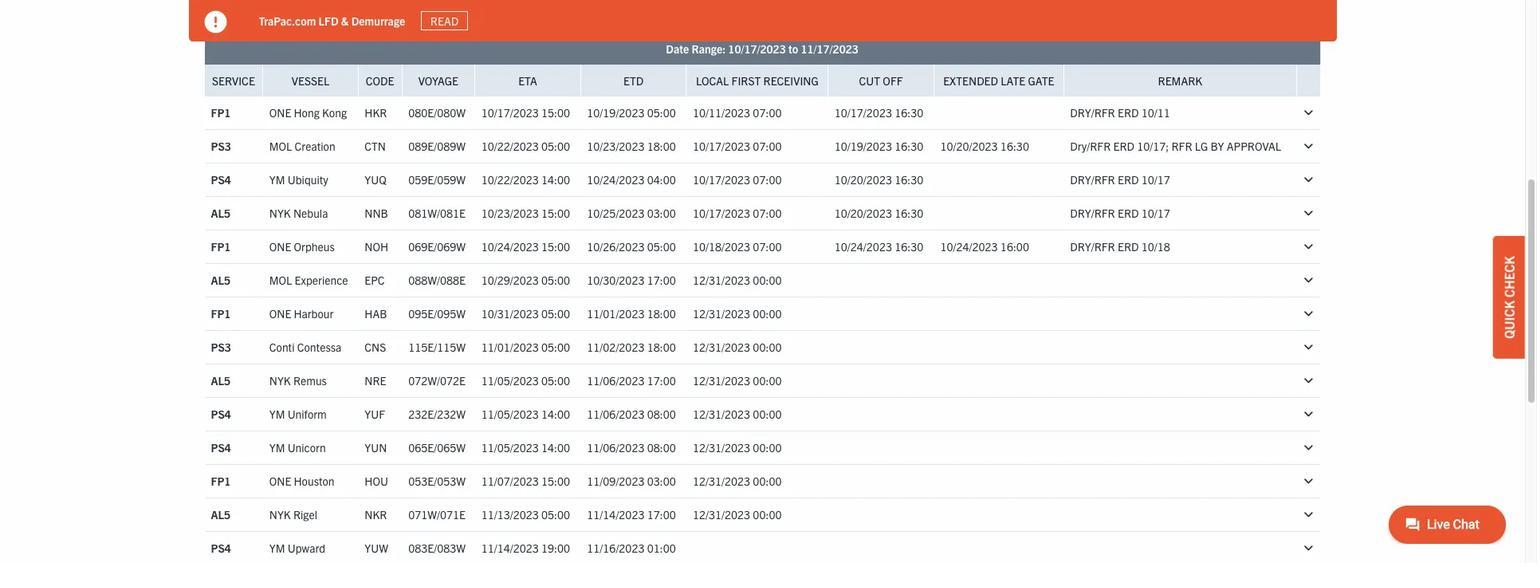 Task type: locate. For each thing, give the bounding box(es) containing it.
3 11/06/2023 from the top
[[587, 441, 645, 455]]

10/17/2023 07:00 for 10/25/2023 03:00
[[693, 206, 782, 220]]

05:00 up 10/31/2023 05:00
[[542, 273, 570, 287]]

1 14:00 from the top
[[542, 172, 570, 187]]

4 fp1 from the top
[[211, 474, 231, 488]]

ym for ym uniform
[[269, 407, 285, 421]]

dry/rfr erd 10/17
[[1071, 172, 1171, 187], [1071, 206, 1171, 220]]

095e/095w
[[408, 307, 466, 321]]

ps4 left ym upward
[[211, 541, 231, 555]]

17:00 down 11/02/2023 18:00
[[647, 374, 676, 388]]

12/31/2023 for 072w/072e
[[693, 374, 751, 388]]

2 nyk from the top
[[269, 374, 291, 388]]

1 vertical spatial 17:00
[[647, 374, 676, 388]]

18:00 for 11/02/2023 18:00
[[647, 340, 676, 354]]

4 dry/rfr from the top
[[1071, 240, 1116, 254]]

14:00 down the 10/22/2023 05:00
[[542, 172, 570, 187]]

10/29/2023
[[481, 273, 539, 287]]

1 vertical spatial 11/05/2023 14:00
[[481, 441, 570, 455]]

1 dry/rfr from the top
[[1071, 105, 1116, 120]]

7 12/31/2023 00:00 from the top
[[693, 474, 782, 488]]

11/06/2023 down "11/06/2023 17:00"
[[587, 407, 645, 421]]

2 ps4 from the top
[[211, 407, 231, 421]]

16:30 down 10/17/2023 16:30
[[895, 139, 924, 153]]

2 10/22/2023 from the top
[[481, 172, 539, 187]]

10/23/2023 for 10/23/2023 18:00
[[587, 139, 645, 153]]

1 vertical spatial 11/01/2023
[[481, 340, 539, 354]]

1 dry/rfr erd 10/17 from the top
[[1071, 172, 1171, 187]]

03:00 down 04:00
[[647, 206, 676, 220]]

10/17/2023 07:00
[[693, 139, 782, 153], [693, 172, 782, 187], [693, 206, 782, 220]]

0 vertical spatial 10/23/2023
[[587, 139, 645, 153]]

10/19/2023
[[587, 105, 645, 120], [835, 139, 893, 153]]

10/20/2023 down the 10/19/2023 16:30
[[835, 172, 893, 187]]

11/06/2023 up 11/09/2023
[[587, 441, 645, 455]]

hkr
[[365, 105, 387, 120]]

0 vertical spatial 10/20/2023
[[941, 139, 998, 153]]

ym
[[269, 172, 285, 187], [269, 407, 285, 421], [269, 441, 285, 455], [269, 541, 285, 555]]

12/31/2023 for 088w/088e
[[693, 273, 751, 287]]

08:00 up 11/09/2023 03:00
[[647, 441, 676, 455]]

10/19/2023 05:00
[[587, 105, 676, 120]]

3 12/31/2023 00:00 from the top
[[693, 340, 782, 354]]

16:30 down late
[[1001, 139, 1030, 153]]

11/06/2023 for 065e/065w
[[587, 441, 645, 455]]

11/05/2023 14:00 up 11/07/2023 15:00
[[481, 441, 570, 455]]

2 15:00 from the top
[[542, 206, 570, 220]]

11/05/2023
[[481, 374, 539, 388], [481, 407, 539, 421], [481, 441, 539, 455]]

al5 for nyk remus
[[211, 374, 231, 388]]

3 one from the top
[[269, 307, 291, 321]]

03:00 for 10/25/2023 03:00
[[647, 206, 676, 220]]

18:00
[[647, 139, 676, 153], [647, 307, 676, 321], [647, 340, 676, 354]]

1 vertical spatial 08:00
[[647, 441, 676, 455]]

one hong kong
[[269, 105, 347, 120]]

3 fp1 from the top
[[211, 307, 231, 321]]

nyk for nyk remus
[[269, 374, 291, 388]]

ps3 for conti contessa
[[211, 340, 231, 354]]

erd
[[1118, 105, 1139, 120], [1114, 139, 1135, 153], [1118, 172, 1139, 187], [1118, 206, 1139, 220], [1118, 240, 1139, 254]]

16:30 up 10/24/2023 16:30
[[895, 206, 924, 220]]

one for one hong kong
[[269, 105, 291, 120]]

ps3 down service
[[211, 139, 231, 153]]

8 12/31/2023 00:00 from the top
[[693, 508, 782, 522]]

1 fp1 from the top
[[211, 105, 231, 120]]

one left orpheus
[[269, 240, 291, 254]]

5 07:00 from the top
[[753, 240, 782, 254]]

1 ym from the top
[[269, 172, 285, 187]]

nyk for nyk rigel
[[269, 508, 291, 522]]

10/17 up 10/18
[[1142, 206, 1171, 220]]

7 00:00 from the top
[[753, 474, 782, 488]]

6 12/31/2023 from the top
[[693, 441, 751, 455]]

1 vertical spatial dry/rfr erd 10/17
[[1071, 206, 1171, 220]]

4 al5 from the top
[[211, 508, 231, 522]]

yuf
[[365, 407, 385, 421]]

1 10/22/2023 from the top
[[481, 139, 539, 153]]

05:00
[[647, 105, 676, 120], [542, 139, 570, 153], [647, 240, 676, 254], [542, 273, 570, 287], [542, 307, 570, 321], [542, 340, 570, 354], [542, 374, 570, 388], [542, 508, 570, 522]]

4 00:00 from the top
[[753, 374, 782, 388]]

2 dry/rfr erd 10/17 from the top
[[1071, 206, 1171, 220]]

4 12/31/2023 from the top
[[693, 374, 751, 388]]

8 12/31/2023 from the top
[[693, 508, 751, 522]]

1 10/17/2023 07:00 from the top
[[693, 139, 782, 153]]

0 vertical spatial 11/01/2023
[[587, 307, 645, 321]]

04:00
[[647, 172, 676, 187]]

dry/rfr up 'dry/rfr erd 10/18'
[[1071, 206, 1116, 220]]

mol up one harbour
[[269, 273, 292, 287]]

10/18/2023
[[693, 240, 751, 254]]

2 03:00 from the top
[[647, 474, 676, 488]]

10/24/2023 for 10/24/2023 04:00
[[587, 172, 645, 187]]

15:00 up 11/13/2023 05:00
[[542, 474, 570, 488]]

0 vertical spatial dry/rfr erd 10/17
[[1071, 172, 1171, 187]]

07:00 for 10/23/2023 18:00
[[753, 139, 782, 153]]

17:00 up 11/01/2023 18:00
[[647, 273, 676, 287]]

1 vertical spatial 11/14/2023
[[481, 541, 539, 555]]

08:00
[[647, 407, 676, 421], [647, 441, 676, 455]]

2 vertical spatial 10/17/2023 07:00
[[693, 206, 782, 220]]

one for one harbour
[[269, 307, 291, 321]]

17:00 for 10/30/2023 17:00
[[647, 273, 676, 287]]

0 vertical spatial 10/17/2023 07:00
[[693, 139, 782, 153]]

10/31/2023 05:00
[[481, 307, 570, 321]]

10/19/2023 down 10/17/2023 16:30
[[835, 139, 893, 153]]

2 ym from the top
[[269, 407, 285, 421]]

2 07:00 from the top
[[753, 139, 782, 153]]

2 fp1 from the top
[[211, 240, 231, 254]]

1 12/31/2023 00:00 from the top
[[693, 273, 782, 287]]

12/31/2023 00:00 for 072w/072e
[[693, 374, 782, 388]]

0 vertical spatial 18:00
[[647, 139, 676, 153]]

16:30 for 10/24/2023 04:00
[[895, 172, 924, 187]]

11/14/2023
[[587, 508, 645, 522], [481, 541, 539, 555]]

erd left 10/18
[[1118, 240, 1139, 254]]

10/19/2023 for 10/19/2023 16:30
[[835, 139, 893, 153]]

gate
[[1028, 73, 1055, 88]]

3 nyk from the top
[[269, 508, 291, 522]]

15:00 for 11/07/2023 15:00
[[542, 474, 570, 488]]

6 12/31/2023 00:00 from the top
[[693, 441, 782, 455]]

ps4 left ym unicorn
[[211, 441, 231, 455]]

10/23/2023 for 10/23/2023 15:00
[[481, 206, 539, 220]]

11/06/2023 08:00 down "11/06/2023 17:00"
[[587, 407, 676, 421]]

4 15:00 from the top
[[542, 474, 570, 488]]

03:00 for 11/09/2023 03:00
[[647, 474, 676, 488]]

3 ym from the top
[[269, 441, 285, 455]]

2 vertical spatial 17:00
[[647, 508, 676, 522]]

5 00:00 from the top
[[753, 407, 782, 421]]

10/20/2023 for 10/25/2023 03:00
[[835, 206, 893, 220]]

1 vertical spatial 11/06/2023 08:00
[[587, 441, 676, 455]]

1 11/06/2023 from the top
[[587, 374, 645, 388]]

05:00 down the 11/01/2023 05:00
[[542, 374, 570, 388]]

11/01/2023
[[587, 307, 645, 321], [481, 340, 539, 354]]

0 horizontal spatial 10/23/2023
[[481, 206, 539, 220]]

15:00 for 10/17/2023 15:00
[[542, 105, 570, 120]]

mol left the creation
[[269, 139, 292, 153]]

11/05/2023 14:00 down the 11/05/2023 05:00
[[481, 407, 570, 421]]

4 one from the top
[[269, 474, 291, 488]]

yuw
[[365, 541, 388, 555]]

10/24/2023 16:30
[[835, 240, 924, 254]]

1 nyk from the top
[[269, 206, 291, 220]]

10/24/2023 for 10/24/2023 16:00
[[941, 240, 998, 254]]

2 ps3 from the top
[[211, 340, 231, 354]]

al5 for nyk nebula
[[211, 206, 231, 220]]

0 vertical spatial 10/22/2023
[[481, 139, 539, 153]]

0 horizontal spatial 11/14/2023
[[481, 541, 539, 555]]

11/14/2023 19:00
[[481, 541, 570, 555]]

05:00 for 10/22/2023 05:00
[[542, 139, 570, 153]]

083e/083w
[[408, 541, 466, 555]]

10/24/2023 16:00
[[941, 240, 1030, 254]]

1 12/31/2023 from the top
[[693, 273, 751, 287]]

ym left the ubiquity
[[269, 172, 285, 187]]

1 ps4 from the top
[[211, 172, 231, 187]]

2 10/17/2023 07:00 from the top
[[693, 172, 782, 187]]

05:00 down "10/29/2023 05:00"
[[542, 307, 570, 321]]

5 12/31/2023 from the top
[[693, 407, 751, 421]]

dry/rfr down dry/rfr in the right top of the page
[[1071, 172, 1116, 187]]

one left hong
[[269, 105, 291, 120]]

16:30 down the 10/19/2023 16:30
[[895, 172, 924, 187]]

10/17/2023 up local first receiving
[[729, 41, 786, 56]]

erd left 10/11
[[1118, 105, 1139, 120]]

erd left "10/17;"
[[1114, 139, 1135, 153]]

4 07:00 from the top
[[753, 206, 782, 220]]

2 vertical spatial 18:00
[[647, 340, 676, 354]]

05:00 for 10/26/2023 05:00
[[647, 240, 676, 254]]

2 11/06/2023 08:00 from the top
[[587, 441, 676, 455]]

2 18:00 from the top
[[647, 307, 676, 321]]

2 11/05/2023 14:00 from the top
[[481, 441, 570, 455]]

1 ps3 from the top
[[211, 139, 231, 153]]

2 11/06/2023 from the top
[[587, 407, 645, 421]]

0 vertical spatial nyk
[[269, 206, 291, 220]]

nyk left remus
[[269, 374, 291, 388]]

14:00 down the 11/05/2023 05:00
[[542, 407, 570, 421]]

11/06/2023 08:00
[[587, 407, 676, 421], [587, 441, 676, 455]]

epc
[[365, 273, 385, 287]]

3 14:00 from the top
[[542, 441, 570, 455]]

contessa
[[297, 340, 342, 354]]

11/06/2023 08:00 up 11/09/2023 03:00
[[587, 441, 676, 455]]

3 15:00 from the top
[[542, 240, 570, 254]]

1 horizontal spatial 10/23/2023
[[587, 139, 645, 153]]

0 vertical spatial 10/19/2023
[[587, 105, 645, 120]]

2 one from the top
[[269, 240, 291, 254]]

one orpheus
[[269, 240, 335, 254]]

10/20/2023 16:30 down the 10/19/2023 16:30
[[835, 172, 924, 187]]

extended late gate
[[944, 73, 1055, 88]]

yun
[[365, 441, 387, 455]]

1 vertical spatial 10/20/2023
[[835, 172, 893, 187]]

05:00 for 11/01/2023 05:00
[[542, 340, 570, 354]]

2 vertical spatial nyk
[[269, 508, 291, 522]]

local first receiving
[[696, 73, 819, 88]]

demurrage
[[351, 13, 405, 28]]

10/22/2023 14:00
[[481, 172, 570, 187]]

1 vertical spatial 14:00
[[542, 407, 570, 421]]

2 al5 from the top
[[211, 273, 231, 287]]

10/17/2023 down 10/11/2023
[[693, 139, 751, 153]]

1 vertical spatial 10/17
[[1142, 206, 1171, 220]]

16:30 for 10/25/2023 03:00
[[895, 206, 924, 220]]

2 dry/rfr from the top
[[1071, 172, 1116, 187]]

18:00 up 04:00
[[647, 139, 676, 153]]

3 12/31/2023 from the top
[[693, 340, 751, 354]]

2 vertical spatial 10/20/2023 16:30
[[835, 206, 924, 220]]

ym left uniform
[[269, 407, 285, 421]]

8 00:00 from the top
[[753, 508, 782, 522]]

10/20/2023 16:30 for 03:00
[[835, 206, 924, 220]]

first
[[732, 73, 761, 88]]

3 10/17/2023 07:00 from the top
[[693, 206, 782, 220]]

1 vertical spatial ps3
[[211, 340, 231, 354]]

3 07:00 from the top
[[753, 172, 782, 187]]

5 12/31/2023 00:00 from the top
[[693, 407, 782, 421]]

11/14/2023 up 11/16/2023
[[587, 508, 645, 522]]

0 vertical spatial 11/05/2023
[[481, 374, 539, 388]]

uniform
[[288, 407, 327, 421]]

10/22/2023 down the 10/22/2023 05:00
[[481, 172, 539, 187]]

05:00 for 11/13/2023 05:00
[[542, 508, 570, 522]]

10/11/2023
[[693, 105, 751, 120]]

18:00 down 11/01/2023 18:00
[[647, 340, 676, 354]]

0 vertical spatial mol
[[269, 139, 292, 153]]

1 horizontal spatial 11/14/2023
[[587, 508, 645, 522]]

1 vertical spatial 11/05/2023
[[481, 407, 539, 421]]

2 mol from the top
[[269, 273, 292, 287]]

1 07:00 from the top
[[753, 105, 782, 120]]

10/30/2023
[[587, 273, 645, 287]]

07:00
[[753, 105, 782, 120], [753, 139, 782, 153], [753, 172, 782, 187], [753, 206, 782, 220], [753, 240, 782, 254]]

dry/rfr erd 10/17 down dry/rfr in the right top of the page
[[1071, 172, 1171, 187]]

1 vertical spatial 10/22/2023
[[481, 172, 539, 187]]

11/05/2023 down the 11/05/2023 05:00
[[481, 407, 539, 421]]

1 03:00 from the top
[[647, 206, 676, 220]]

3 17:00 from the top
[[647, 508, 676, 522]]

dry/rfr erd 10/18
[[1071, 240, 1171, 254]]

14:00
[[542, 172, 570, 187], [542, 407, 570, 421], [542, 441, 570, 455]]

11/06/2023 down 11/02/2023
[[587, 374, 645, 388]]

15:00 up the 10/22/2023 05:00
[[542, 105, 570, 120]]

al5
[[211, 206, 231, 220], [211, 273, 231, 287], [211, 374, 231, 388], [211, 508, 231, 522]]

noh
[[365, 240, 388, 254]]

10/23/2023 down 10/19/2023 05:00
[[587, 139, 645, 153]]

0 vertical spatial 14:00
[[542, 172, 570, 187]]

erd up 'dry/rfr erd 10/18'
[[1118, 206, 1139, 220]]

1 vertical spatial 03:00
[[647, 474, 676, 488]]

3 00:00 from the top
[[753, 340, 782, 354]]

11/05/2023 down the 11/01/2023 05:00
[[481, 374, 539, 388]]

0 horizontal spatial 10/19/2023
[[587, 105, 645, 120]]

1 18:00 from the top
[[647, 139, 676, 153]]

dry/rfr erd 10/17 for 10/24/2023 04:00
[[1071, 172, 1171, 187]]

17:00 up 01:00
[[647, 508, 676, 522]]

1 vertical spatial 10/19/2023
[[835, 139, 893, 153]]

10/23/2023
[[587, 139, 645, 153], [481, 206, 539, 220]]

4 ps4 from the top
[[211, 541, 231, 555]]

nyk nebula
[[269, 206, 328, 220]]

10/17/2023 15:00
[[481, 105, 570, 120]]

dry/rfr for 10/19/2023 05:00
[[1071, 105, 1116, 120]]

0 vertical spatial 17:00
[[647, 273, 676, 287]]

2 11/05/2023 from the top
[[481, 407, 539, 421]]

11/06/2023 08:00 for 065e/065w
[[587, 441, 676, 455]]

1 vertical spatial nyk
[[269, 374, 291, 388]]

creation
[[295, 139, 335, 153]]

2 00:00 from the top
[[753, 307, 782, 321]]

kong
[[322, 105, 347, 120]]

1 11/05/2023 14:00 from the top
[[481, 407, 570, 421]]

18:00 down 10/30/2023 17:00
[[647, 307, 676, 321]]

1 vertical spatial 18:00
[[647, 307, 676, 321]]

10/23/2023 up the 10/24/2023 15:00
[[481, 206, 539, 220]]

18:00 for 10/23/2023 18:00
[[647, 139, 676, 153]]

2 17:00 from the top
[[647, 374, 676, 388]]

ps4
[[211, 172, 231, 187], [211, 407, 231, 421], [211, 441, 231, 455], [211, 541, 231, 555]]

2 vertical spatial 14:00
[[542, 441, 570, 455]]

10/26/2023 05:00
[[587, 240, 676, 254]]

6 00:00 from the top
[[753, 441, 782, 455]]

erd for 10/26/2023 05:00
[[1118, 240, 1139, 254]]

nyk left nebula
[[269, 206, 291, 220]]

nebula
[[293, 206, 328, 220]]

10/22/2023
[[481, 139, 539, 153], [481, 172, 539, 187]]

1 one from the top
[[269, 105, 291, 120]]

0 vertical spatial 03:00
[[647, 206, 676, 220]]

2 vertical spatial 11/06/2023
[[587, 441, 645, 455]]

3 ps4 from the top
[[211, 441, 231, 455]]

17:00 for 11/14/2023 17:00
[[647, 508, 676, 522]]

14:00 for 059e/059w
[[542, 172, 570, 187]]

0 vertical spatial 10/17
[[1142, 172, 1171, 187]]

12/31/2023 for 053e/053w
[[693, 474, 751, 488]]

range:
[[692, 41, 726, 56]]

1 11/05/2023 from the top
[[481, 374, 539, 388]]

088w/088e
[[408, 273, 466, 287]]

rfr
[[1172, 139, 1193, 153]]

10/20/2023 down extended
[[941, 139, 998, 153]]

0 vertical spatial ps3
[[211, 139, 231, 153]]

quick check
[[1502, 256, 1518, 339]]

ps4 left ym ubiquity
[[211, 172, 231, 187]]

1 17:00 from the top
[[647, 273, 676, 287]]

10/20/2023 16:30 down extended
[[941, 139, 1030, 153]]

05:00 up '19:00'
[[542, 508, 570, 522]]

05:00 up the 11/05/2023 05:00
[[542, 340, 570, 354]]

069e/069w
[[408, 240, 466, 254]]

10/17/2023 down cut
[[835, 105, 893, 120]]

10/17 for 10/24/2023 04:00
[[1142, 172, 1171, 187]]

one left houston
[[269, 474, 291, 488]]

1 vertical spatial 10/20/2023 16:30
[[835, 172, 924, 187]]

ps4 left ym uniform
[[211, 407, 231, 421]]

15:00 down 10/23/2023 15:00
[[542, 240, 570, 254]]

erd down "10/17;"
[[1118, 172, 1139, 187]]

ym left upward
[[269, 541, 285, 555]]

07:00 for 10/19/2023 05:00
[[753, 105, 782, 120]]

3 dry/rfr from the top
[[1071, 206, 1116, 220]]

nyk left rigel
[[269, 508, 291, 522]]

16:30 left 10/24/2023 16:00 at the right top
[[895, 240, 924, 254]]

1 vertical spatial mol
[[269, 273, 292, 287]]

03:00 up 11/14/2023 17:00
[[647, 474, 676, 488]]

10/20/2023 up 10/24/2023 16:30
[[835, 206, 893, 220]]

1 08:00 from the top
[[647, 407, 676, 421]]

1 horizontal spatial 10/19/2023
[[835, 139, 893, 153]]

7 12/31/2023 from the top
[[693, 474, 751, 488]]

houston
[[294, 474, 335, 488]]

00:00 for 072w/072e
[[753, 374, 782, 388]]

cns
[[365, 340, 386, 354]]

1 00:00 from the top
[[753, 273, 782, 287]]

3 11/05/2023 from the top
[[481, 441, 539, 455]]

dry/rfr for 10/25/2023 03:00
[[1071, 206, 1116, 220]]

0 vertical spatial 11/05/2023 14:00
[[481, 407, 570, 421]]

07:00 for 10/25/2023 03:00
[[753, 206, 782, 220]]

1 11/06/2023 08:00 from the top
[[587, 407, 676, 421]]

ps4 for ym uniform
[[211, 407, 231, 421]]

11/05/2023 05:00
[[481, 374, 570, 388]]

1 horizontal spatial 11/01/2023
[[587, 307, 645, 321]]

one left the harbour
[[269, 307, 291, 321]]

0 horizontal spatial 11/01/2023
[[481, 340, 539, 354]]

fp1
[[211, 105, 231, 120], [211, 240, 231, 254], [211, 307, 231, 321], [211, 474, 231, 488]]

10/22/2023 down 10/17/2023 15:00 at left
[[481, 139, 539, 153]]

05:00 up 10/22/2023 14:00
[[542, 139, 570, 153]]

2 14:00 from the top
[[542, 407, 570, 421]]

mol experience
[[269, 273, 348, 287]]

2 12/31/2023 from the top
[[693, 307, 751, 321]]

05:00 for 11/05/2023 05:00
[[542, 374, 570, 388]]

17:00 for 11/06/2023 17:00
[[647, 374, 676, 388]]

1 15:00 from the top
[[542, 105, 570, 120]]

10/26/2023
[[587, 240, 645, 254]]

quick
[[1502, 301, 1518, 339]]

1 vertical spatial 10/23/2023
[[481, 206, 539, 220]]

11/02/2023 18:00
[[587, 340, 676, 354]]

072w/072e
[[408, 374, 466, 388]]

0 vertical spatial 11/06/2023
[[587, 374, 645, 388]]

ym left unicorn
[[269, 441, 285, 455]]

11/05/2023 14:00 for 065e/065w
[[481, 441, 570, 455]]

00:00 for 065e/065w
[[753, 441, 782, 455]]

14:00 up 11/07/2023 15:00
[[542, 441, 570, 455]]

05:00 up 10/23/2023 18:00
[[647, 105, 676, 120]]

00:00 for 115e/115w
[[753, 340, 782, 354]]

1 mol from the top
[[269, 139, 292, 153]]

05:00 for 10/29/2023 05:00
[[542, 273, 570, 287]]

10/20/2023 16:30 up 10/24/2023 16:30
[[835, 206, 924, 220]]

2 vertical spatial 11/05/2023
[[481, 441, 539, 455]]

2 12/31/2023 00:00 from the top
[[693, 307, 782, 321]]

11/01/2023 down 10/30/2023
[[587, 307, 645, 321]]

4 12/31/2023 00:00 from the top
[[693, 374, 782, 388]]

11/05/2023 up 11/07/2023
[[481, 441, 539, 455]]

1 vertical spatial 11/06/2023
[[587, 407, 645, 421]]

dry/rfr up dry/rfr in the right top of the page
[[1071, 105, 1116, 120]]

nkr
[[365, 508, 387, 522]]

2 vertical spatial 10/20/2023
[[835, 206, 893, 220]]

1 vertical spatial 10/17/2023 07:00
[[693, 172, 782, 187]]

0 vertical spatial 11/06/2023 08:00
[[587, 407, 676, 421]]

11/14/2023 down 11/13/2023
[[481, 541, 539, 555]]

08:00 down "11/06/2023 17:00"
[[647, 407, 676, 421]]

3 18:00 from the top
[[647, 340, 676, 354]]

nyk rigel
[[269, 508, 318, 522]]

vessel
[[292, 73, 330, 88]]

19:00
[[542, 541, 570, 555]]

05:00 down 10/25/2023 03:00
[[647, 240, 676, 254]]

10/19/2023 down etd in the top left of the page
[[587, 105, 645, 120]]

1 10/17 from the top
[[1142, 172, 1171, 187]]

3 al5 from the top
[[211, 374, 231, 388]]

4 ym from the top
[[269, 541, 285, 555]]

16:30 for 10/26/2023 05:00
[[895, 240, 924, 254]]

lg
[[1195, 139, 1209, 153]]

14:00 for 232e/232w
[[542, 407, 570, 421]]

15:00
[[542, 105, 570, 120], [542, 206, 570, 220], [542, 240, 570, 254], [542, 474, 570, 488]]

0 vertical spatial 11/14/2023
[[587, 508, 645, 522]]

16:30 down off
[[895, 105, 924, 120]]

dry/rfr left 10/18
[[1071, 240, 1116, 254]]

2 10/17 from the top
[[1142, 206, 1171, 220]]

voyage
[[419, 73, 459, 88]]

12/31/2023 for 065e/065w
[[693, 441, 751, 455]]

11/01/2023 down 10/31/2023
[[481, 340, 539, 354]]

11/05/2023 for 232e/232w
[[481, 407, 539, 421]]

1 al5 from the top
[[211, 206, 231, 220]]

ym uniform
[[269, 407, 327, 421]]

10/17 down "10/17;"
[[1142, 172, 1171, 187]]

dry/rfr erd 10/17 up 'dry/rfr erd 10/18'
[[1071, 206, 1171, 220]]

ps3 left conti at the bottom of page
[[211, 340, 231, 354]]

0 vertical spatial 08:00
[[647, 407, 676, 421]]

2 08:00 from the top
[[647, 441, 676, 455]]

12/31/2023 for 232e/232w
[[693, 407, 751, 421]]

15:00 down 10/22/2023 14:00
[[542, 206, 570, 220]]



Task type: describe. For each thing, give the bounding box(es) containing it.
11/13/2023 05:00
[[481, 508, 570, 522]]

dry/rfr for 10/26/2023 05:00
[[1071, 240, 1116, 254]]

12/31/2023 for 095e/095w
[[693, 307, 751, 321]]

ym ubiquity
[[269, 172, 328, 187]]

18:00 for 11/01/2023 18:00
[[647, 307, 676, 321]]

ps4 for ym ubiquity
[[211, 172, 231, 187]]

081w/081e
[[408, 206, 466, 220]]

fp1 for one harbour
[[211, 307, 231, 321]]

10/17;
[[1138, 139, 1170, 153]]

dry/rfr erd 10/11
[[1071, 105, 1171, 120]]

0 vertical spatial 10/20/2023 16:30
[[941, 139, 1030, 153]]

erd for 10/24/2023 04:00
[[1118, 172, 1139, 187]]

nre
[[365, 374, 386, 388]]

trapac.com
[[259, 13, 316, 28]]

11/16/2023 01:00
[[587, 541, 676, 555]]

10/17/2023 right 04:00
[[693, 172, 751, 187]]

16:30 for 10/19/2023 05:00
[[895, 105, 924, 120]]

10/30/2023 17:00
[[587, 273, 676, 287]]

local
[[696, 73, 729, 88]]

16:00
[[1001, 240, 1030, 254]]

11/07/2023 15:00
[[481, 474, 570, 488]]

00:00 for 232e/232w
[[753, 407, 782, 421]]

10/17 for 10/25/2023 03:00
[[1142, 206, 1171, 220]]

11/13/2023
[[481, 508, 539, 522]]

10/24/2023 for 10/24/2023 16:30
[[835, 240, 893, 254]]

11/06/2023 17:00
[[587, 374, 676, 388]]

12/31/2023 00:00 for 053e/053w
[[693, 474, 782, 488]]

hab
[[365, 307, 387, 321]]

065e/065w
[[408, 441, 466, 455]]

erd for 10/25/2023 03:00
[[1118, 206, 1139, 220]]

etd
[[624, 73, 644, 88]]

11/05/2023 14:00 for 232e/232w
[[481, 407, 570, 421]]

orpheus
[[294, 240, 335, 254]]

dry/rfr erd 10/17; rfr lg by approval
[[1071, 139, 1282, 153]]

08:00 for 232e/232w
[[647, 407, 676, 421]]

14:00 for 065e/065w
[[542, 441, 570, 455]]

11/06/2023 for 232e/232w
[[587, 407, 645, 421]]

ym upward
[[269, 541, 326, 555]]

ubiquity
[[288, 172, 328, 187]]

080e/080w
[[408, 105, 466, 120]]

late
[[1001, 73, 1026, 88]]

fp1 for one houston
[[211, 474, 231, 488]]

one for one houston
[[269, 474, 291, 488]]

10/20/2023 for 10/24/2023 04:00
[[835, 172, 893, 187]]

10/17/2023 07:00 for 10/23/2023 18:00
[[693, 139, 782, 153]]

erd for 10/23/2023 18:00
[[1114, 139, 1135, 153]]

one harbour
[[269, 307, 334, 321]]

10/19/2023 for 10/19/2023 05:00
[[587, 105, 645, 120]]

10/23/2023 15:00
[[481, 206, 570, 220]]

conti
[[269, 340, 295, 354]]

fp1 for one orpheus
[[211, 240, 231, 254]]

10/17/2023 up 10/18/2023 at the top of page
[[693, 206, 751, 220]]

12/31/2023 for 115e/115w
[[693, 340, 751, 354]]

11/09/2023 03:00
[[587, 474, 676, 488]]

one for one orpheus
[[269, 240, 291, 254]]

check
[[1502, 256, 1518, 298]]

00:00 for 071w/071e
[[753, 508, 782, 522]]

date range: 10/17/2023 to 11/17/2023
[[666, 41, 859, 56]]

solid image
[[205, 11, 227, 34]]

12/31/2023 00:00 for 232e/232w
[[693, 407, 782, 421]]

10/17/2023 07:00 for 10/24/2023 04:00
[[693, 172, 782, 187]]

07:00 for 10/24/2023 04:00
[[753, 172, 782, 187]]

code
[[366, 73, 394, 88]]

al5 for mol experience
[[211, 273, 231, 287]]

11/07/2023
[[481, 474, 539, 488]]

10/18/2023 07:00
[[693, 240, 782, 254]]

quick check link
[[1494, 236, 1526, 359]]

nnb
[[365, 206, 388, 220]]

12/31/2023 00:00 for 095e/095w
[[693, 307, 782, 321]]

ym unicorn
[[269, 441, 326, 455]]

cut
[[860, 73, 881, 88]]

ps4 for ym upward
[[211, 541, 231, 555]]

fp1 for one hong kong
[[211, 105, 231, 120]]

ym for ym unicorn
[[269, 441, 285, 455]]

al5 for nyk rigel
[[211, 508, 231, 522]]

11/01/2023 18:00
[[587, 307, 676, 321]]

remark
[[1159, 73, 1203, 88]]

15:00 for 10/23/2023 15:00
[[542, 206, 570, 220]]

00:00 for 088w/088e
[[753, 273, 782, 287]]

10/24/2023 for 10/24/2023 15:00
[[481, 240, 539, 254]]

unicorn
[[288, 441, 326, 455]]

extended
[[944, 73, 999, 88]]

07:00 for 10/26/2023 05:00
[[753, 240, 782, 254]]

08:00 for 065e/065w
[[647, 441, 676, 455]]

ps4 for ym unicorn
[[211, 441, 231, 455]]

01:00
[[647, 541, 676, 555]]

eta
[[519, 73, 537, 88]]

&
[[341, 13, 349, 28]]

232e/232w
[[408, 407, 466, 421]]

12/31/2023 00:00 for 065e/065w
[[693, 441, 782, 455]]

receiving
[[764, 73, 819, 88]]

10/22/2023 for 10/22/2023 14:00
[[481, 172, 539, 187]]

10/19/2023 16:30
[[835, 139, 924, 153]]

11/01/2023 for 11/01/2023 05:00
[[481, 340, 539, 354]]

11/09/2023
[[587, 474, 645, 488]]

12/31/2023 for 071w/071e
[[693, 508, 751, 522]]

12/31/2023 00:00 for 088w/088e
[[693, 273, 782, 287]]

remus
[[293, 374, 327, 388]]

10/17/2023 down eta
[[481, 105, 539, 120]]

dry/rfr erd 10/17 for 10/25/2023 03:00
[[1071, 206, 1171, 220]]

12/31/2023 00:00 for 071w/071e
[[693, 508, 782, 522]]

11/01/2023 05:00
[[481, 340, 570, 354]]

mol for mol experience
[[269, 273, 292, 287]]

11/14/2023 for 11/14/2023 19:00
[[481, 541, 539, 555]]

conti contessa
[[269, 340, 342, 354]]

11/17/2023
[[801, 41, 859, 56]]

harbour
[[294, 307, 334, 321]]

15:00 for 10/24/2023 15:00
[[542, 240, 570, 254]]

approval
[[1227, 139, 1282, 153]]

11/16/2023
[[587, 541, 645, 555]]

00:00 for 053e/053w
[[753, 474, 782, 488]]

10/17/2023 16:30
[[835, 105, 924, 120]]

10/25/2023 03:00
[[587, 206, 676, 220]]

11/05/2023 for 072w/072e
[[481, 374, 539, 388]]

10/22/2023 for 10/22/2023 05:00
[[481, 139, 539, 153]]

10/11/2023 07:00
[[693, 105, 782, 120]]

ps3 for mol creation
[[211, 139, 231, 153]]

00:00 for 095e/095w
[[753, 307, 782, 321]]

16:30 for 10/23/2023 18:00
[[895, 139, 924, 153]]

11/01/2023 for 11/01/2023 18:00
[[587, 307, 645, 321]]

11/05/2023 for 065e/065w
[[481, 441, 539, 455]]

experience
[[295, 273, 348, 287]]

11/14/2023 for 11/14/2023 17:00
[[587, 508, 645, 522]]

10/31/2023
[[481, 307, 539, 321]]

cut off
[[860, 73, 903, 88]]

10/24/2023 15:00
[[481, 240, 570, 254]]

10/18
[[1142, 240, 1171, 254]]

lfd
[[319, 13, 339, 28]]

service
[[212, 73, 255, 88]]

11/06/2023 for 072w/072e
[[587, 374, 645, 388]]

10/23/2023 18:00
[[587, 139, 676, 153]]

11/06/2023 08:00 for 232e/232w
[[587, 407, 676, 421]]

115e/115w
[[408, 340, 466, 354]]

12/31/2023 00:00 for 115e/115w
[[693, 340, 782, 354]]

mol for mol creation
[[269, 139, 292, 153]]

089e/089w
[[408, 139, 466, 153]]

ym for ym ubiquity
[[269, 172, 285, 187]]

10/22/2023 05:00
[[481, 139, 570, 153]]

05:00 for 10/19/2023 05:00
[[647, 105, 676, 120]]

10/25/2023
[[587, 206, 645, 220]]

ctn
[[365, 139, 386, 153]]

10/20/2023 16:30 for 04:00
[[835, 172, 924, 187]]



Task type: vqa. For each thing, say whether or not it's contained in the screenshot.
YUN
yes



